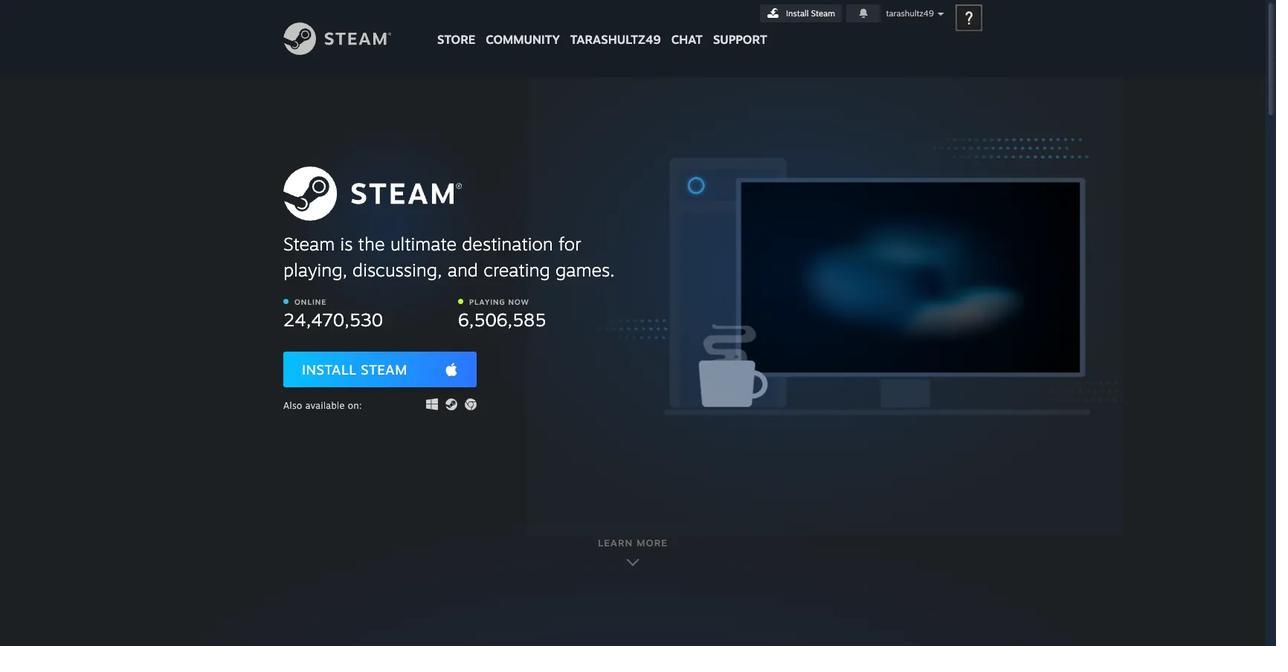 Task type: locate. For each thing, give the bounding box(es) containing it.
install steam link up on:
[[283, 351, 477, 387]]

and
[[448, 259, 478, 281]]

1 horizontal spatial install
[[786, 8, 809, 19]]

playing now 6,506,585
[[458, 297, 546, 331]]

0 horizontal spatial install steam
[[302, 361, 407, 378]]

install steam
[[786, 8, 835, 19], [302, 361, 407, 378]]

0 horizontal spatial install
[[302, 361, 357, 378]]

for
[[559, 232, 581, 255]]

1 horizontal spatial steam
[[361, 361, 407, 378]]

install steam up on:
[[302, 361, 407, 378]]

install steam right support link
[[786, 8, 835, 19]]

install steam link
[[760, 4, 842, 22], [283, 351, 477, 387]]

discussing,
[[353, 259, 442, 281]]

2 horizontal spatial steam
[[811, 8, 835, 19]]

the logo for steam image
[[283, 167, 462, 221]]

steam
[[811, 8, 835, 19], [283, 232, 335, 255], [361, 361, 407, 378]]

steam is the ultimate destination for playing, discussing, and creating games.
[[283, 232, 615, 281]]

playing,
[[283, 259, 347, 281]]

1 vertical spatial install
[[302, 361, 357, 378]]

learn more
[[598, 537, 668, 549]]

install right support link
[[786, 8, 809, 19]]

0 horizontal spatial install steam link
[[283, 351, 477, 387]]

0 vertical spatial install steam
[[786, 8, 835, 19]]

install steam link up support
[[760, 4, 842, 22]]

community
[[486, 32, 560, 47]]

install
[[786, 8, 809, 19], [302, 361, 357, 378]]

is
[[340, 232, 353, 255]]

install up available
[[302, 361, 357, 378]]

1 horizontal spatial install steam link
[[760, 4, 842, 22]]

chat link
[[666, 0, 708, 51]]

steam inside steam is the ultimate destination for playing, discussing, and creating games.
[[283, 232, 335, 255]]

0 vertical spatial install
[[786, 8, 809, 19]]

0 horizontal spatial steam
[[283, 232, 335, 255]]

1 vertical spatial tarashultz49
[[570, 32, 661, 47]]

2 vertical spatial steam
[[361, 361, 407, 378]]

0 vertical spatial tarashultz49
[[886, 8, 934, 19]]

tarashultz49
[[886, 8, 934, 19], [570, 32, 661, 47]]

1 vertical spatial steam
[[283, 232, 335, 255]]



Task type: vqa. For each thing, say whether or not it's contained in the screenshot.
Also
yes



Task type: describe. For each thing, give the bounding box(es) containing it.
chat
[[672, 32, 703, 47]]

learn
[[598, 537, 633, 549]]

0 vertical spatial steam
[[811, 8, 835, 19]]

also available on:
[[283, 400, 362, 411]]

available
[[306, 400, 345, 411]]

tarashultz49 link
[[565, 0, 666, 54]]

6,506,585
[[458, 308, 546, 331]]

1 vertical spatial install steam
[[302, 361, 407, 378]]

creating
[[484, 259, 550, 281]]

also
[[283, 400, 303, 411]]

community link
[[481, 0, 565, 54]]

store
[[437, 32, 475, 47]]

destination
[[462, 232, 553, 255]]

24,470,530
[[283, 308, 383, 331]]

1 horizontal spatial tarashultz49
[[886, 8, 934, 19]]

ultimate
[[390, 232, 457, 255]]

games.
[[556, 259, 615, 281]]

more
[[637, 537, 668, 549]]

on:
[[348, 400, 362, 411]]

the
[[358, 232, 385, 255]]

online 24,470,530
[[283, 297, 383, 331]]

0 horizontal spatial tarashultz49
[[570, 32, 661, 47]]

online
[[295, 297, 327, 306]]

learn more link
[[0, 537, 1266, 568]]

now
[[508, 297, 530, 306]]

1 horizontal spatial install steam
[[786, 8, 835, 19]]

support
[[713, 32, 767, 47]]

playing
[[469, 297, 506, 306]]

0 vertical spatial install steam link
[[760, 4, 842, 22]]

1 vertical spatial install steam link
[[283, 351, 477, 387]]

support link
[[708, 0, 773, 51]]

store link
[[432, 0, 481, 54]]



